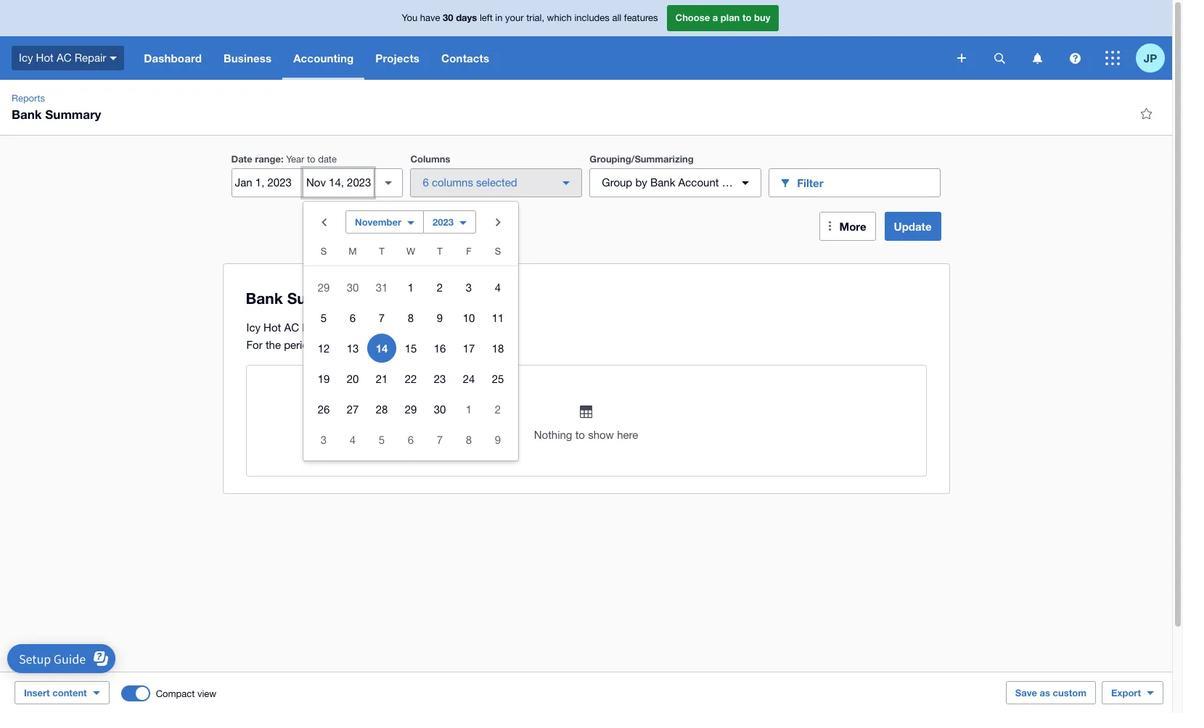 Task type: describe. For each thing, give the bounding box(es) containing it.
mon nov 13 2023 cell
[[338, 334, 367, 363]]

plan
[[721, 12, 740, 23]]

sun nov 26 2023 cell
[[304, 395, 338, 424]]

insert content button
[[15, 682, 109, 705]]

thu nov 02 2023 cell
[[426, 273, 455, 302]]

1 svg image from the left
[[995, 53, 1005, 64]]

to left show
[[576, 429, 585, 442]]

export button
[[1102, 682, 1164, 705]]

selected
[[476, 176, 518, 189]]

w
[[407, 246, 415, 257]]

nothing
[[534, 429, 573, 442]]

6 row from the top
[[304, 394, 519, 425]]

have
[[420, 13, 440, 23]]

wed nov 01 2023 cell
[[397, 273, 426, 302]]

which
[[547, 13, 572, 23]]

3 row from the top
[[304, 303, 519, 333]]

2 row from the top
[[304, 272, 519, 303]]

svg image inside 'icy hot ac repair' popup button
[[110, 56, 117, 60]]

hot for icy hot ac repair for the period january 1, 2023 to november 14, 2023
[[264, 322, 281, 334]]

f
[[466, 246, 472, 257]]

reports link
[[6, 92, 51, 106]]

for
[[247, 339, 263, 351]]

2 s from the left
[[495, 246, 501, 257]]

fri nov 03 2023 cell
[[455, 273, 484, 302]]

wed nov 08 2023 cell
[[397, 304, 426, 333]]

the
[[266, 339, 281, 351]]

to inside "icy hot ac repair for the period january 1, 2023 to november 14, 2023"
[[399, 339, 409, 351]]

business button
[[213, 36, 283, 80]]

by
[[636, 176, 648, 189]]

tue nov 21 2023 cell
[[367, 365, 397, 394]]

icy hot ac repair button
[[0, 36, 133, 80]]

navigation inside banner
[[133, 36, 948, 80]]

date range : year to date
[[231, 153, 337, 165]]

mon nov 20 2023 cell
[[338, 365, 367, 394]]

insert content
[[24, 688, 87, 699]]

wed nov 29 2023 cell
[[397, 395, 426, 424]]

Report title field
[[242, 282, 920, 316]]

7 row from the top
[[304, 425, 519, 455]]

thu nov 30 2023 cell
[[426, 395, 455, 424]]

banner containing jp
[[0, 0, 1173, 80]]

a
[[713, 12, 718, 23]]

save as custom button
[[1006, 682, 1097, 705]]

more
[[840, 220, 867, 233]]

contacts button
[[431, 36, 501, 80]]

range
[[255, 153, 281, 165]]

wed nov 22 2023 cell
[[397, 365, 426, 394]]

m
[[349, 246, 357, 257]]

compact view
[[156, 689, 217, 700]]

group containing november
[[304, 202, 519, 461]]

0 horizontal spatial november
[[355, 216, 402, 228]]

group by bank account type
[[602, 176, 745, 189]]

date
[[231, 153, 252, 165]]

save
[[1016, 688, 1038, 699]]

dashboard link
[[133, 36, 213, 80]]

30
[[443, 12, 454, 23]]

icy for icy hot ac repair for the period january 1, 2023 to november 14, 2023
[[247, 322, 261, 334]]

tue nov 07 2023 cell
[[367, 304, 397, 333]]

0 horizontal spatial 2023
[[372, 339, 396, 351]]

period
[[284, 339, 315, 351]]

1,
[[360, 339, 369, 351]]

thu nov 23 2023 cell
[[426, 365, 455, 394]]

choose
[[676, 12, 710, 23]]

save as custom
[[1016, 688, 1087, 699]]

sat nov 18 2023 cell
[[484, 334, 519, 363]]

2 horizontal spatial 2023
[[484, 339, 508, 351]]

icy hot ac repair for the period january 1, 2023 to november 14, 2023
[[247, 322, 508, 351]]

1 s from the left
[[321, 246, 327, 257]]

list of convenience dates image
[[374, 168, 403, 198]]

add to favourites image
[[1132, 99, 1161, 128]]

5 row from the top
[[304, 364, 519, 394]]

contacts
[[442, 52, 490, 65]]

4 row from the top
[[304, 333, 519, 364]]

accounting button
[[283, 36, 365, 80]]

mon nov 06 2023 cell
[[338, 304, 367, 333]]

content
[[52, 688, 87, 699]]

export
[[1112, 688, 1142, 699]]

filter button
[[769, 168, 941, 198]]

reports
[[12, 93, 45, 104]]

view
[[198, 689, 217, 700]]

accounting
[[294, 52, 354, 65]]

here
[[617, 429, 639, 442]]

filter
[[797, 176, 824, 189]]

update button
[[885, 212, 942, 241]]

row containing s
[[304, 243, 519, 267]]

you
[[402, 13, 418, 23]]

projects button
[[365, 36, 431, 80]]

sun nov 12 2023 cell
[[304, 334, 338, 363]]



Task type: locate. For each thing, give the bounding box(es) containing it.
6 columns selected
[[423, 176, 518, 189]]

2023 right 14,
[[484, 339, 508, 351]]

to right tue nov 14 2023 cell
[[399, 339, 409, 351]]

repair inside "icy hot ac repair for the period january 1, 2023 to november 14, 2023"
[[302, 322, 334, 334]]

november inside "icy hot ac repair for the period january 1, 2023 to november 14, 2023"
[[412, 339, 462, 351]]

custom
[[1053, 688, 1087, 699]]

row
[[304, 243, 519, 267], [304, 272, 519, 303], [304, 303, 519, 333], [304, 333, 519, 364], [304, 364, 519, 394], [304, 394, 519, 425], [304, 425, 519, 455]]

grouping/summarizing
[[590, 153, 694, 165]]

group by bank account type button
[[590, 168, 762, 198]]

mon nov 27 2023 cell
[[338, 395, 367, 424]]

2023 right 1,
[[372, 339, 396, 351]]

hot inside "icy hot ac repair for the period january 1, 2023 to november 14, 2023"
[[264, 322, 281, 334]]

next month image
[[484, 208, 513, 237]]

hot up reports
[[36, 51, 54, 64]]

0 vertical spatial bank
[[12, 107, 42, 122]]

business
[[224, 52, 272, 65]]

row down wed nov 22 2023 'cell'
[[304, 394, 519, 425]]

group
[[602, 176, 633, 189]]

t left the f
[[437, 246, 443, 257]]

fri nov 10 2023 cell
[[455, 304, 484, 333]]

group
[[304, 202, 519, 461]]

columns
[[432, 176, 473, 189]]

svg image
[[995, 53, 1005, 64], [1033, 53, 1042, 64]]

0 horizontal spatial t
[[379, 246, 385, 257]]

grid containing s
[[304, 243, 519, 455]]

ac inside popup button
[[57, 51, 72, 64]]

bank inside reports bank summary
[[12, 107, 42, 122]]

Select end date field
[[304, 169, 374, 197]]

jp button
[[1137, 36, 1173, 80]]

sun nov 05 2023 cell
[[304, 304, 338, 333]]

row down wed nov 01 2023 cell
[[304, 303, 519, 333]]

nothing to show here
[[534, 429, 639, 442]]

icy
[[19, 51, 33, 64], [247, 322, 261, 334]]

days
[[456, 12, 477, 23]]

row group
[[304, 272, 519, 455]]

icy inside popup button
[[19, 51, 33, 64]]

tue nov 28 2023 cell
[[367, 395, 397, 424]]

1 horizontal spatial bank
[[651, 176, 676, 189]]

repair up summary
[[75, 51, 106, 64]]

0 horizontal spatial bank
[[12, 107, 42, 122]]

ac
[[57, 51, 72, 64], [284, 322, 299, 334]]

november
[[355, 216, 402, 228], [412, 339, 462, 351]]

2 t from the left
[[437, 246, 443, 257]]

repair up period
[[302, 322, 334, 334]]

to inside date range : year to date
[[307, 154, 316, 165]]

0 vertical spatial hot
[[36, 51, 54, 64]]

hot for icy hot ac repair
[[36, 51, 54, 64]]

buy
[[755, 12, 771, 23]]

bank right by
[[651, 176, 676, 189]]

account
[[679, 176, 719, 189]]

sat nov 11 2023 cell
[[484, 304, 519, 333]]

jp
[[1144, 51, 1158, 64]]

compact
[[156, 689, 195, 700]]

november down the thu nov 09 2023 cell
[[412, 339, 462, 351]]

1 horizontal spatial hot
[[264, 322, 281, 334]]

update
[[894, 220, 932, 233]]

1 horizontal spatial t
[[437, 246, 443, 257]]

1 vertical spatial ac
[[284, 322, 299, 334]]

repair for icy hot ac repair for the period january 1, 2023 to november 14, 2023
[[302, 322, 334, 334]]

navigation
[[133, 36, 948, 80]]

14,
[[465, 339, 481, 351]]

january
[[318, 339, 357, 351]]

0 vertical spatial november
[[355, 216, 402, 228]]

repair inside popup button
[[75, 51, 106, 64]]

all
[[612, 13, 622, 23]]

previous month image
[[309, 208, 338, 237]]

wed nov 15 2023 cell
[[397, 334, 426, 363]]

bank down reports link
[[12, 107, 42, 122]]

0 horizontal spatial repair
[[75, 51, 106, 64]]

2023 down columns
[[433, 216, 454, 228]]

tue nov 14 2023 cell
[[367, 334, 397, 363]]

t left w
[[379, 246, 385, 257]]

row down wed nov 15 2023 cell
[[304, 364, 519, 394]]

svg image
[[1106, 51, 1121, 65], [1070, 53, 1081, 64], [958, 54, 967, 62], [110, 56, 117, 60]]

icy up reports
[[19, 51, 33, 64]]

in
[[496, 13, 503, 23]]

1 horizontal spatial svg image
[[1033, 53, 1042, 64]]

ac for icy hot ac repair
[[57, 51, 72, 64]]

to
[[743, 12, 752, 23], [307, 154, 316, 165], [399, 339, 409, 351], [576, 429, 585, 442]]

2023
[[433, 216, 454, 228], [372, 339, 396, 351], [484, 339, 508, 351]]

row up wed nov 08 2023 cell
[[304, 272, 519, 303]]

ac for icy hot ac repair for the period january 1, 2023 to november 14, 2023
[[284, 322, 299, 334]]

show
[[588, 429, 614, 442]]

0 horizontal spatial svg image
[[995, 53, 1005, 64]]

1 t from the left
[[379, 246, 385, 257]]

icy for icy hot ac repair
[[19, 51, 33, 64]]

1 vertical spatial repair
[[302, 322, 334, 334]]

trial,
[[527, 13, 545, 23]]

2 svg image from the left
[[1033, 53, 1042, 64]]

date
[[318, 154, 337, 165]]

1 vertical spatial bank
[[651, 176, 676, 189]]

s left m
[[321, 246, 327, 257]]

year
[[286, 154, 305, 165]]

features
[[624, 13, 658, 23]]

1 vertical spatial hot
[[264, 322, 281, 334]]

sat nov 25 2023 cell
[[484, 365, 519, 394]]

1 horizontal spatial 2023
[[433, 216, 454, 228]]

choose a plan to buy
[[676, 12, 771, 23]]

Select start date field
[[232, 169, 303, 197]]

reports bank summary
[[12, 93, 101, 122]]

1 horizontal spatial repair
[[302, 322, 334, 334]]

to left buy
[[743, 12, 752, 23]]

icy up for
[[247, 322, 261, 334]]

more button
[[820, 212, 876, 241]]

fri nov 24 2023 cell
[[455, 365, 484, 394]]

fri nov 17 2023 cell
[[455, 334, 484, 363]]

0 horizontal spatial s
[[321, 246, 327, 257]]

dashboard
[[144, 52, 202, 65]]

repair
[[75, 51, 106, 64], [302, 322, 334, 334]]

0 vertical spatial ac
[[57, 51, 72, 64]]

:
[[281, 153, 284, 165]]

0 horizontal spatial icy
[[19, 51, 33, 64]]

row up wed nov 01 2023 cell
[[304, 243, 519, 267]]

row up wed nov 22 2023 'cell'
[[304, 333, 519, 364]]

type
[[722, 176, 745, 189]]

hot inside 'icy hot ac repair' popup button
[[36, 51, 54, 64]]

1 horizontal spatial november
[[412, 339, 462, 351]]

sun nov 19 2023 cell
[[304, 365, 338, 394]]

6
[[423, 176, 429, 189]]

projects
[[376, 52, 420, 65]]

you have 30 days left in your trial, which includes all features
[[402, 12, 658, 23]]

0 horizontal spatial ac
[[57, 51, 72, 64]]

1 vertical spatial icy
[[247, 322, 261, 334]]

columns
[[411, 153, 451, 165]]

as
[[1040, 688, 1051, 699]]

1 vertical spatial november
[[412, 339, 462, 351]]

bank inside group by bank account type popup button
[[651, 176, 676, 189]]

hot up the
[[264, 322, 281, 334]]

s right the f
[[495, 246, 501, 257]]

includes
[[575, 13, 610, 23]]

to right year on the left top of the page
[[307, 154, 316, 165]]

your
[[505, 13, 524, 23]]

row down wed nov 29 2023 cell
[[304, 425, 519, 455]]

repair for icy hot ac repair
[[75, 51, 106, 64]]

summary
[[45, 107, 101, 122]]

icy inside "icy hot ac repair for the period january 1, 2023 to november 14, 2023"
[[247, 322, 261, 334]]

1 horizontal spatial ac
[[284, 322, 299, 334]]

banner
[[0, 0, 1173, 80]]

november up m
[[355, 216, 402, 228]]

0 vertical spatial icy
[[19, 51, 33, 64]]

insert
[[24, 688, 50, 699]]

thu nov 09 2023 cell
[[426, 304, 455, 333]]

left
[[480, 13, 493, 23]]

ac up period
[[284, 322, 299, 334]]

s
[[321, 246, 327, 257], [495, 246, 501, 257]]

bank
[[12, 107, 42, 122], [651, 176, 676, 189]]

sat nov 04 2023 cell
[[484, 273, 519, 302]]

1 horizontal spatial icy
[[247, 322, 261, 334]]

1 horizontal spatial s
[[495, 246, 501, 257]]

1 row from the top
[[304, 243, 519, 267]]

icy hot ac repair
[[19, 51, 106, 64]]

thu nov 16 2023 cell
[[426, 334, 455, 363]]

0 horizontal spatial hot
[[36, 51, 54, 64]]

hot
[[36, 51, 54, 64], [264, 322, 281, 334]]

0 vertical spatial repair
[[75, 51, 106, 64]]

ac up reports bank summary
[[57, 51, 72, 64]]

grid
[[304, 243, 519, 455]]

ac inside "icy hot ac repair for the period january 1, 2023 to november 14, 2023"
[[284, 322, 299, 334]]

navigation containing dashboard
[[133, 36, 948, 80]]

t
[[379, 246, 385, 257], [437, 246, 443, 257]]



Task type: vqa. For each thing, say whether or not it's contained in the screenshot.
has
no



